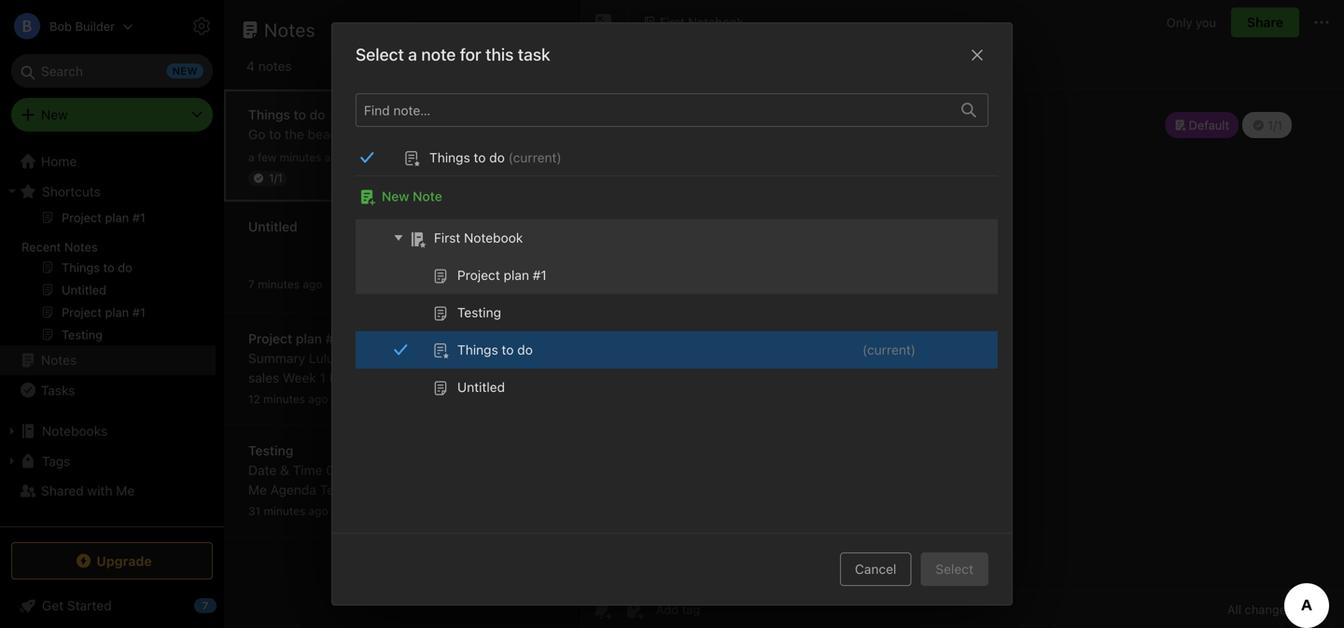 Task type: describe. For each thing, give the bounding box(es) containing it.
great
[[406, 482, 440, 497]]

notes link
[[0, 345, 216, 375]]

cancel
[[855, 561, 896, 577]]

in 1 hour button
[[446, 292, 518, 316]]

(current) cell
[[862, 340, 974, 360]]

attendees
[[480, 462, 542, 478]]

summary lululemon nike major milestones 100 sales week 1 mm/dd/yy week 2 mm/dd/yy week 3 mm/dd/yy week 4 mm/dd/yy week 5 mm/dd/yy task 1 task 2 task 3 task 4 le...
[[248, 350, 549, 425]]

note
[[413, 189, 442, 204]]

nike
[[375, 350, 401, 366]]

flag
[[450, 345, 478, 363]]

0 horizontal spatial #1
[[325, 331, 340, 346]]

home
[[41, 154, 77, 169]]

items
[[485, 482, 518, 497]]

goal
[[402, 462, 429, 478]]

testing up date
[[248, 443, 293, 458]]

action
[[443, 482, 482, 497]]

0 horizontal spatial a
[[248, 151, 254, 164]]

changes
[[1245, 603, 1293, 617]]

go to note link
[[409, 177, 577, 204]]

first notebook cell
[[356, 219, 1007, 257]]

ago for 31 minutes ago
[[309, 505, 328, 518]]

to up go to the beach
[[294, 107, 306, 122]]

row containing first notebook
[[346, 219, 1007, 406]]

1 vertical spatial notes
[[458, 502, 492, 517]]

31
[[248, 505, 261, 518]]

this
[[485, 44, 514, 64]]

shortcuts button
[[0, 176, 216, 206]]

tasks button
[[0, 375, 216, 405]]

new note
[[382, 189, 442, 204]]

1 vertical spatial 4
[[366, 390, 374, 405]]

new for new note
[[382, 189, 409, 204]]

first inside cell
[[434, 230, 460, 245]]

0 horizontal spatial 1
[[320, 370, 326, 385]]

a few minutes ago
[[248, 151, 344, 164]]

0 vertical spatial things to do
[[248, 107, 325, 122]]

go for go to note
[[427, 183, 445, 198]]

minutes for 31 minutes ago
[[264, 505, 305, 518]]

plan inside row
[[504, 267, 529, 283]]

testing up action
[[433, 462, 477, 478]]

and
[[338, 521, 360, 537]]

ago for 7 minutes ago
[[303, 278, 322, 291]]

4 task from the left
[[443, 409, 470, 425]]

notes up 4 notes
[[264, 19, 316, 41]]

major
[[405, 350, 439, 366]]

time
[[293, 462, 322, 478]]

things to do inside row
[[457, 342, 533, 357]]

recent notes group
[[0, 206, 216, 353]]

agenda
[[270, 482, 316, 497]]

new button
[[11, 98, 213, 132]]

12
[[248, 392, 260, 406]]

to inside field
[[485, 134, 497, 150]]

shortcuts
[[42, 184, 101, 199]]

clean
[[349, 502, 383, 517]]

(current) inside (current) cell
[[862, 342, 916, 357]]

untitled row
[[356, 369, 1007, 406]]

things to do inside the go to note or move task field
[[441, 134, 516, 150]]

lululemon
[[309, 350, 371, 366]]

share button
[[1231, 7, 1299, 37]]

out
[[529, 502, 549, 517]]

0 horizontal spatial meeting
[[248, 521, 297, 537]]

5
[[483, 390, 491, 405]]

date
[[248, 462, 277, 478]]

31 minutes ago
[[248, 505, 328, 518]]

upgrade button
[[11, 542, 213, 580]]

shared
[[41, 483, 84, 498]]

to left the on the left top
[[269, 126, 281, 142]]

things up the on the left top
[[248, 107, 290, 122]]

cancel button
[[840, 553, 911, 586]]

you
[[1196, 15, 1216, 29]]

me inside date & time 09/09/2099 goal testing attendees me agenda testing notes great action items assignee status clean up meeting notes send out meeting notes and actio...
[[248, 482, 267, 497]]

notes inside notes link
[[41, 352, 77, 368]]

to right flag
[[502, 342, 514, 357]]

only
[[1167, 15, 1192, 29]]

mm/dd/yy down lululemon
[[329, 370, 395, 385]]

first notebook inside first notebook button
[[660, 15, 743, 29]]

testing up "status"
[[320, 482, 364, 497]]

0 vertical spatial meeting
[[406, 502, 454, 517]]

dropdown list menu
[[409, 177, 577, 271]]

1 things to do button from the left
[[408, 129, 537, 156]]

0 vertical spatial (current)
[[508, 150, 562, 165]]

2 things to do button from the left
[[413, 129, 537, 156]]

milestones
[[442, 350, 507, 366]]

project plan #1 row
[[356, 257, 1007, 294]]

mm/dd/yy down milestones
[[446, 370, 512, 385]]

shared with me link
[[0, 476, 216, 506]]

things up go to note
[[429, 150, 470, 165]]

mm/dd/yy down "major"
[[378, 390, 443, 405]]

things inside the go to note or move task field
[[441, 134, 481, 150]]

&
[[280, 462, 289, 478]]

project inside row
[[457, 267, 500, 283]]

do up go to note link
[[489, 150, 505, 165]]

0 horizontal spatial untitled
[[248, 219, 297, 234]]

summary
[[248, 350, 305, 366]]

first notebook inside first notebook cell
[[434, 230, 523, 245]]

hour
[[480, 296, 508, 311]]

add a reminder image
[[591, 598, 613, 621]]

Go to note or move task field
[[408, 129, 537, 156]]

2 task from the left
[[358, 409, 385, 425]]

4 notes
[[246, 58, 292, 74]]

do inside the go to note or move task field
[[501, 134, 516, 150]]

share
[[1247, 14, 1283, 30]]

actio...
[[364, 521, 405, 537]]

testing row
[[356, 294, 1007, 331]]

flag button
[[407, 331, 490, 376]]

0 horizontal spatial plan
[[296, 331, 322, 346]]

recent notes
[[21, 240, 98, 254]]

7 minutes ago
[[248, 278, 322, 291]]

1 inside button
[[471, 296, 477, 311]]

notebook inside first notebook button
[[688, 15, 743, 29]]

note window element
[[580, 0, 1344, 628]]

upgrade
[[96, 553, 152, 569]]

close image
[[966, 44, 988, 66]]

week left 5
[[446, 390, 480, 405]]

Note Editor text field
[[580, 90, 1344, 590]]

shared with me
[[41, 483, 135, 498]]

expand notebooks image
[[5, 424, 20, 439]]



Task type: locate. For each thing, give the bounding box(es) containing it.
0 vertical spatial select
[[356, 44, 404, 64]]

notes inside date & time 09/09/2099 goal testing attendees me agenda testing notes great action items assignee status clean up meeting notes send out meeting notes and actio...
[[367, 482, 403, 497]]

minutes down sales
[[263, 392, 305, 406]]

4
[[246, 58, 255, 74], [366, 390, 374, 405], [474, 409, 482, 425]]

all changes saved
[[1227, 603, 1329, 617]]

1
[[471, 296, 477, 311], [320, 370, 326, 385], [348, 409, 354, 425]]

1 vertical spatial go
[[427, 183, 445, 198]]

go for go to the beach
[[248, 126, 265, 142]]

untitled down the 1/1
[[248, 219, 297, 234]]

0 vertical spatial first
[[660, 15, 685, 29]]

things to do up things to do (current)
[[441, 134, 516, 150]]

to
[[294, 107, 306, 122], [269, 126, 281, 142], [485, 134, 497, 150], [474, 150, 486, 165], [448, 183, 461, 198], [465, 225, 482, 238], [502, 342, 514, 357]]

untitled
[[248, 219, 297, 234], [457, 379, 505, 395]]

tree
[[0, 147, 224, 558]]

things
[[248, 107, 290, 122], [441, 134, 481, 150], [429, 150, 470, 165], [457, 342, 498, 357]]

0 vertical spatial 3
[[248, 390, 256, 405]]

1 right in
[[471, 296, 477, 311]]

0 horizontal spatial go
[[248, 126, 265, 142]]

note for a
[[421, 44, 456, 64]]

0 vertical spatial 1
[[471, 296, 477, 311]]

few
[[258, 151, 276, 164]]

minutes for 7 minutes ago
[[258, 278, 300, 291]]

notes down action
[[458, 502, 492, 517]]

1 vertical spatial first notebook
[[434, 230, 523, 245]]

1 vertical spatial (current)
[[862, 342, 916, 357]]

09/09/2099
[[326, 462, 398, 478]]

new inside button
[[382, 189, 409, 204]]

2 vertical spatial 4
[[474, 409, 482, 425]]

expand note image
[[593, 11, 615, 34]]

status
[[307, 502, 345, 517]]

assignee
[[248, 502, 303, 517]]

#1
[[533, 267, 547, 283], [325, 331, 340, 346]]

2 down "major"
[[435, 370, 443, 385]]

0 vertical spatial project
[[457, 267, 500, 283]]

1 horizontal spatial project plan #1
[[457, 267, 547, 283]]

things left 100
[[457, 342, 498, 357]]

0 vertical spatial untitled
[[248, 219, 297, 234]]

move to
[[427, 225, 482, 238]]

sales
[[248, 370, 279, 385]]

recent
[[21, 240, 61, 254]]

new up home
[[41, 107, 68, 122]]

project plan #1 up summary
[[248, 331, 340, 346]]

first notebook
[[660, 15, 743, 29], [434, 230, 523, 245]]

notes up the on the left top
[[258, 58, 292, 74]]

new inside popup button
[[41, 107, 68, 122]]

ago
[[325, 151, 344, 164], [303, 278, 322, 291], [308, 392, 328, 406], [309, 505, 328, 518]]

trash link
[[0, 517, 216, 547]]

only you
[[1167, 15, 1216, 29]]

week down "major"
[[398, 370, 432, 385]]

plan
[[504, 267, 529, 283], [296, 331, 322, 346]]

in 1 hour
[[456, 296, 508, 311]]

tree containing home
[[0, 147, 224, 558]]

1 horizontal spatial first notebook
[[660, 15, 743, 29]]

new note button
[[357, 188, 442, 206]]

ago right 7
[[303, 278, 322, 291]]

1 vertical spatial meeting
[[248, 521, 297, 537]]

100
[[511, 350, 533, 366]]

notes down "status"
[[301, 521, 334, 537]]

3 down sales
[[248, 390, 256, 405]]

note for to
[[464, 183, 492, 198]]

meeting down great
[[406, 502, 454, 517]]

le...
[[485, 409, 511, 425]]

first down note
[[434, 230, 460, 245]]

0 horizontal spatial notebook
[[464, 230, 523, 245]]

mm/dd/yy down '12 minutes ago'
[[248, 409, 314, 425]]

0 horizontal spatial 2
[[389, 409, 396, 425]]

1 vertical spatial 1
[[320, 370, 326, 385]]

0 vertical spatial a
[[408, 44, 417, 64]]

ago down agenda
[[309, 505, 328, 518]]

select inside button
[[936, 561, 974, 577]]

1 horizontal spatial go
[[427, 183, 445, 198]]

project plan #1 up the hour at top
[[457, 267, 547, 283]]

0 vertical spatial 2
[[435, 370, 443, 385]]

1 horizontal spatial #1
[[533, 267, 547, 283]]

task down '12 minutes ago'
[[317, 409, 345, 425]]

trash
[[41, 524, 74, 540]]

project plan #1
[[457, 267, 547, 283], [248, 331, 340, 346]]

tasks
[[41, 382, 75, 398]]

note
[[421, 44, 456, 64], [464, 183, 492, 198]]

1 vertical spatial 2
[[389, 409, 396, 425]]

minutes for 12 minutes ago
[[263, 392, 305, 406]]

1 vertical spatial things to do
[[441, 134, 516, 150]]

things inside row
[[457, 342, 498, 357]]

notes
[[258, 58, 292, 74], [458, 502, 492, 517], [301, 521, 334, 537]]

2 horizontal spatial notes
[[458, 502, 492, 517]]

to up things to do (current)
[[485, 134, 497, 150]]

None search field
[[24, 54, 200, 88]]

0 horizontal spatial (current)
[[508, 150, 562, 165]]

3 down "major"
[[431, 409, 439, 425]]

to right note
[[448, 183, 461, 198]]

meeting down assignee
[[248, 521, 297, 537]]

select
[[356, 44, 404, 64], [936, 561, 974, 577]]

0 vertical spatial project plan #1
[[457, 267, 547, 283]]

for
[[460, 44, 481, 64]]

to right move
[[465, 225, 482, 238]]

do right milestones
[[517, 342, 533, 357]]

2 vertical spatial things to do
[[457, 342, 533, 357]]

things to do
[[248, 107, 325, 122], [441, 134, 516, 150], [457, 342, 533, 357]]

1 horizontal spatial (current)
[[862, 342, 916, 357]]

with
[[87, 483, 112, 498]]

send
[[495, 502, 526, 517]]

1 vertical spatial a
[[248, 151, 254, 164]]

notes inside recent notes group
[[64, 240, 98, 254]]

the
[[285, 126, 304, 142]]

1 horizontal spatial new
[[382, 189, 409, 204]]

1 horizontal spatial notebook
[[688, 15, 743, 29]]

testing
[[457, 305, 501, 320], [248, 443, 293, 458], [433, 462, 477, 478], [320, 482, 364, 497]]

testing up flag
[[457, 305, 501, 320]]

settings image
[[190, 15, 213, 37]]

Find note… text field
[[357, 95, 950, 125]]

0 vertical spatial notes
[[258, 58, 292, 74]]

1 vertical spatial project plan #1
[[248, 331, 340, 346]]

select left for
[[356, 44, 404, 64]]

plan up the hour at top
[[504, 267, 529, 283]]

0 horizontal spatial first
[[434, 230, 460, 245]]

minutes right 7
[[258, 278, 300, 291]]

tags button
[[0, 446, 216, 476]]

move
[[427, 225, 462, 238]]

ago for 12 minutes ago
[[308, 392, 328, 406]]

select a note for this task
[[356, 44, 550, 64]]

1 vertical spatial note
[[464, 183, 492, 198]]

go to note
[[427, 183, 492, 198]]

notes up up
[[367, 482, 403, 497]]

project up in 1 hour
[[457, 267, 500, 283]]

1 up 09/09/2099
[[348, 409, 354, 425]]

notebooks link
[[0, 416, 216, 446]]

0 horizontal spatial 3
[[248, 390, 256, 405]]

task up 09/09/2099
[[358, 409, 385, 425]]

1 horizontal spatial 3
[[431, 409, 439, 425]]

in
[[456, 296, 467, 311]]

row containing things to do
[[356, 331, 1007, 369]]

1 vertical spatial untitled
[[457, 379, 505, 395]]

1 vertical spatial project
[[248, 331, 292, 346]]

note inside dropdown list menu
[[464, 183, 492, 198]]

select button
[[921, 553, 988, 586]]

1 horizontal spatial select
[[936, 561, 974, 577]]

notes
[[264, 19, 316, 41], [64, 240, 98, 254], [41, 352, 77, 368], [367, 482, 403, 497]]

0 vertical spatial note
[[421, 44, 456, 64]]

12 minutes ago
[[248, 392, 328, 406]]

me
[[248, 482, 267, 497], [116, 483, 135, 498]]

ago down lululemon
[[308, 392, 328, 406]]

notes right recent
[[64, 240, 98, 254]]

0 vertical spatial plan
[[504, 267, 529, 283]]

go inside dropdown list menu
[[427, 183, 445, 198]]

1 vertical spatial plan
[[296, 331, 322, 346]]

1 vertical spatial notebook
[[464, 230, 523, 245]]

2 horizontal spatial 1
[[471, 296, 477, 311]]

task
[[518, 44, 550, 64]]

go up few
[[248, 126, 265, 142]]

#1 inside row
[[533, 267, 547, 283]]

4 left le...
[[474, 409, 482, 425]]

new
[[41, 107, 68, 122], [382, 189, 409, 204]]

minutes down agenda
[[264, 505, 305, 518]]

4 down lululemon
[[366, 390, 374, 405]]

row
[[346, 219, 1007, 406], [356, 331, 1007, 369]]

2 down nike
[[389, 409, 396, 425]]

add tag image
[[623, 598, 645, 621]]

first inside button
[[660, 15, 685, 29]]

go up move
[[427, 183, 445, 198]]

1 vertical spatial #1
[[325, 331, 340, 346]]

0 vertical spatial 4
[[246, 58, 255, 74]]

select for select a note for this task
[[356, 44, 404, 64]]

project plan #1 inside row
[[457, 267, 547, 283]]

tags
[[42, 453, 70, 469]]

go to the beach
[[248, 126, 345, 142]]

notebook inside first notebook cell
[[464, 230, 523, 245]]

1 vertical spatial new
[[382, 189, 409, 204]]

1/1
[[269, 171, 283, 184]]

meeting
[[406, 502, 454, 517], [248, 521, 297, 537]]

new for new
[[41, 107, 68, 122]]

new left note
[[382, 189, 409, 204]]

0 horizontal spatial project plan #1
[[248, 331, 340, 346]]

1 horizontal spatial a
[[408, 44, 417, 64]]

week
[[283, 370, 316, 385], [398, 370, 432, 385], [515, 370, 549, 385], [329, 390, 362, 405], [446, 390, 480, 405]]

0 horizontal spatial note
[[421, 44, 456, 64]]

2 horizontal spatial 4
[[474, 409, 482, 425]]

0 vertical spatial first notebook
[[660, 15, 743, 29]]

me down date
[[248, 482, 267, 497]]

do up things to do (current)
[[501, 134, 516, 150]]

task up goal in the left of the page
[[400, 409, 427, 425]]

1 horizontal spatial me
[[248, 482, 267, 497]]

1 vertical spatial 3
[[431, 409, 439, 425]]

0 horizontal spatial new
[[41, 107, 68, 122]]

all
[[1227, 603, 1241, 617]]

0 vertical spatial #1
[[533, 267, 547, 283]]

up
[[387, 502, 402, 517]]

me right with
[[116, 483, 135, 498]]

do up beach
[[310, 107, 325, 122]]

1 horizontal spatial notes
[[301, 521, 334, 537]]

select right cancel
[[936, 561, 974, 577]]

notebook
[[688, 15, 743, 29], [464, 230, 523, 245]]

mm/dd/yy down sales
[[260, 390, 325, 405]]

minutes down go to the beach
[[280, 151, 321, 164]]

ago down beach
[[325, 151, 344, 164]]

1 task from the left
[[317, 409, 345, 425]]

project up summary
[[248, 331, 292, 346]]

untitled down milestones
[[457, 379, 505, 395]]

week down 100
[[515, 370, 549, 385]]

note left for
[[421, 44, 456, 64]]

untitled inside row
[[457, 379, 505, 395]]

saved
[[1296, 603, 1329, 617]]

things to do down the hour at top
[[457, 342, 533, 357]]

expand tags image
[[5, 454, 20, 469]]

note down things to do (current)
[[464, 183, 492, 198]]

0 vertical spatial go
[[248, 126, 265, 142]]

1 horizontal spatial 2
[[435, 370, 443, 385]]

1 horizontal spatial 1
[[348, 409, 354, 425]]

week down lululemon
[[329, 390, 362, 405]]

0 horizontal spatial first notebook
[[434, 230, 523, 245]]

1 horizontal spatial 4
[[366, 390, 374, 405]]

do
[[310, 107, 325, 122], [501, 134, 516, 150], [489, 150, 505, 165], [517, 342, 533, 357]]

0 vertical spatial notebook
[[688, 15, 743, 29]]

task
[[317, 409, 345, 425], [358, 409, 385, 425], [400, 409, 427, 425], [443, 409, 470, 425]]

0 horizontal spatial project
[[248, 331, 292, 346]]

things to do (current)
[[429, 150, 562, 165]]

beach
[[308, 126, 345, 142]]

menu item
[[409, 244, 577, 271]]

4 up go to the beach
[[246, 58, 255, 74]]

1 vertical spatial first
[[434, 230, 460, 245]]

to up go to note link
[[474, 150, 486, 165]]

week up '12 minutes ago'
[[283, 370, 316, 385]]

first notebook button
[[637, 9, 750, 35]]

a left few
[[248, 151, 254, 164]]

notebooks
[[42, 423, 107, 439]]

1 horizontal spatial first
[[660, 15, 685, 29]]

0 horizontal spatial me
[[116, 483, 135, 498]]

1 vertical spatial select
[[936, 561, 974, 577]]

1 horizontal spatial untitled
[[457, 379, 505, 395]]

1 horizontal spatial meeting
[[406, 502, 454, 517]]

Search text field
[[24, 54, 200, 88]]

7
[[248, 278, 255, 291]]

1 horizontal spatial plan
[[504, 267, 529, 283]]

0 horizontal spatial select
[[356, 44, 404, 64]]

notes up "tasks"
[[41, 352, 77, 368]]

plan up lululemon
[[296, 331, 322, 346]]

0 horizontal spatial 4
[[246, 58, 255, 74]]

things up things to do (current)
[[441, 134, 481, 150]]

things to do button
[[408, 129, 537, 156], [413, 129, 537, 156]]

2 vertical spatial notes
[[301, 521, 334, 537]]

select for select
[[936, 561, 974, 577]]

1 horizontal spatial project
[[457, 267, 500, 283]]

first right expand note image
[[660, 15, 685, 29]]

testing inside row
[[457, 305, 501, 320]]

1 down lululemon
[[320, 370, 326, 385]]

first
[[660, 15, 685, 29], [434, 230, 460, 245]]

things to do up the on the left top
[[248, 107, 325, 122]]

task left le...
[[443, 409, 470, 425]]

a left for
[[408, 44, 417, 64]]

0 horizontal spatial notes
[[258, 58, 292, 74]]

0 vertical spatial new
[[41, 107, 68, 122]]

2
[[435, 370, 443, 385], [389, 409, 396, 425]]

home link
[[0, 147, 224, 176]]

1 horizontal spatial note
[[464, 183, 492, 198]]

2 vertical spatial 1
[[348, 409, 354, 425]]

date & time 09/09/2099 goal testing attendees me agenda testing notes great action items assignee status clean up meeting notes send out meeting notes and actio...
[[248, 462, 549, 537]]

3 task from the left
[[400, 409, 427, 425]]



Task type: vqa. For each thing, say whether or not it's contained in the screenshot.
qu...
no



